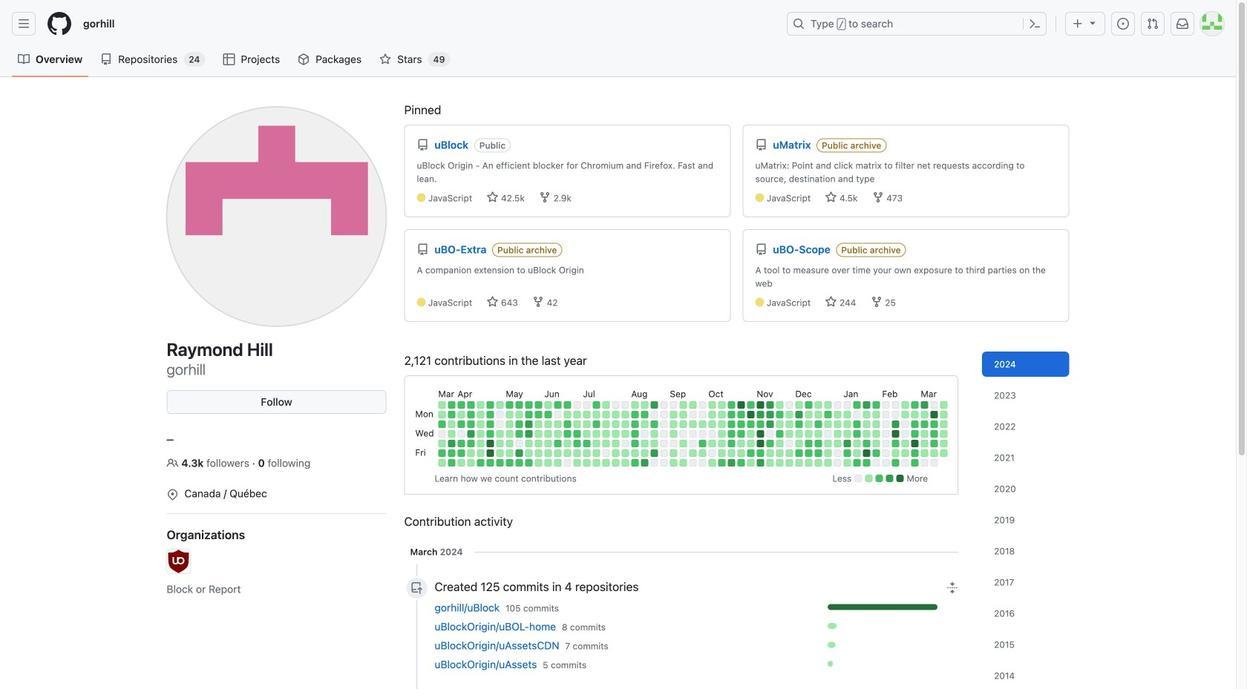 Task type: describe. For each thing, give the bounding box(es) containing it.
4% of commits in march were made to ublockorigin/uassets image down 6% of commits in march were made to ublockorigin/uassetscdn image
[[828, 662, 959, 667]]

people image
[[167, 458, 179, 470]]

7% of commits in march were made to ublockorigin/ubol-home image
[[828, 624, 959, 630]]

book image
[[18, 53, 30, 65]]

@ublockorigin image
[[167, 550, 190, 574]]

repo push image
[[411, 583, 423, 595]]

notifications image
[[1177, 18, 1189, 30]]

forks image
[[872, 192, 884, 203]]

Follow gorhill submit
[[167, 391, 386, 414]]

homepage image
[[48, 12, 71, 36]]

command palette image
[[1029, 18, 1041, 30]]

view gorhill's full-sized avatar image
[[167, 107, 386, 327]]

git pull request image
[[1147, 18, 1159, 30]]

plus image
[[1072, 18, 1084, 30]]



Task type: vqa. For each thing, say whether or not it's contained in the screenshot.
The Home Location: Canada / Québec 'ELEMENT'
yes



Task type: locate. For each thing, give the bounding box(es) containing it.
location image
[[167, 489, 179, 501]]

84% of commits in march were made to gorhill/ublock image
[[828, 605, 959, 611], [828, 605, 938, 611]]

4% of commits in march were made to ublockorigin/uassets image down 6% of commits in march were made to ublockorigin/uassetscdn icon
[[828, 662, 833, 667]]

6% of commits in march were made to ublockorigin/uassetscdn image
[[828, 643, 959, 649]]

cell
[[438, 402, 446, 409], [448, 402, 455, 409], [458, 402, 465, 409], [467, 402, 475, 409], [477, 402, 484, 409], [487, 402, 494, 409], [496, 402, 504, 409], [506, 402, 513, 409], [516, 402, 523, 409], [525, 402, 533, 409], [535, 402, 542, 409], [544, 402, 552, 409], [554, 402, 562, 409], [564, 402, 571, 409], [573, 402, 581, 409], [583, 402, 590, 409], [593, 402, 600, 409], [602, 402, 610, 409], [612, 402, 619, 409], [622, 402, 629, 409], [631, 402, 639, 409], [641, 402, 648, 409], [651, 402, 658, 409], [660, 402, 668, 409], [670, 402, 677, 409], [680, 402, 687, 409], [689, 402, 697, 409], [699, 402, 706, 409], [709, 402, 716, 409], [718, 402, 726, 409], [728, 402, 735, 409], [737, 402, 745, 409], [747, 402, 755, 409], [757, 402, 764, 409], [766, 402, 774, 409], [776, 402, 784, 409], [786, 402, 793, 409], [795, 402, 803, 409], [805, 402, 812, 409], [815, 402, 822, 409], [824, 402, 832, 409], [834, 402, 841, 409], [844, 402, 851, 409], [853, 402, 861, 409], [863, 402, 870, 409], [873, 402, 880, 409], [882, 402, 890, 409], [892, 402, 899, 409], [902, 402, 909, 409], [911, 402, 919, 409], [921, 402, 928, 409], [931, 402, 938, 409], [940, 402, 948, 409], [438, 411, 446, 419], [448, 411, 455, 419], [458, 411, 465, 419], [467, 411, 475, 419], [477, 411, 484, 419], [487, 411, 494, 419], [496, 411, 504, 419], [506, 411, 513, 419], [516, 411, 523, 419], [525, 411, 533, 419], [535, 411, 542, 419], [544, 411, 552, 419], [554, 411, 562, 419], [564, 411, 571, 419], [573, 411, 581, 419], [583, 411, 590, 419], [593, 411, 600, 419], [602, 411, 610, 419], [612, 411, 619, 419], [622, 411, 629, 419], [631, 411, 639, 419], [641, 411, 648, 419], [651, 411, 658, 419], [660, 411, 668, 419], [670, 411, 677, 419], [680, 411, 687, 419], [689, 411, 697, 419], [699, 411, 706, 419], [709, 411, 716, 419], [718, 411, 726, 419], [728, 411, 735, 419], [737, 411, 745, 419], [747, 411, 755, 419], [757, 411, 764, 419], [766, 411, 774, 419], [776, 411, 784, 419], [786, 411, 793, 419], [795, 411, 803, 419], [805, 411, 812, 419], [815, 411, 822, 419], [824, 411, 832, 419], [834, 411, 841, 419], [844, 411, 851, 419], [853, 411, 861, 419], [863, 411, 870, 419], [873, 411, 880, 419], [882, 411, 890, 419], [892, 411, 899, 419], [902, 411, 909, 419], [911, 411, 919, 419], [921, 411, 928, 419], [931, 411, 938, 419], [940, 411, 948, 419], [438, 421, 446, 428], [448, 421, 455, 428], [458, 421, 465, 428], [467, 421, 475, 428], [477, 421, 484, 428], [487, 421, 494, 428], [496, 421, 504, 428], [506, 421, 513, 428], [516, 421, 523, 428], [525, 421, 533, 428], [535, 421, 542, 428], [544, 421, 552, 428], [554, 421, 562, 428], [564, 421, 571, 428], [573, 421, 581, 428], [583, 421, 590, 428], [593, 421, 600, 428], [602, 421, 610, 428], [612, 421, 619, 428], [622, 421, 629, 428], [631, 421, 639, 428], [641, 421, 648, 428], [651, 421, 658, 428], [660, 421, 668, 428], [670, 421, 677, 428], [680, 421, 687, 428], [689, 421, 697, 428], [699, 421, 706, 428], [709, 421, 716, 428], [718, 421, 726, 428], [728, 421, 735, 428], [737, 421, 745, 428], [747, 421, 755, 428], [757, 421, 764, 428], [766, 421, 774, 428], [776, 421, 784, 428], [786, 421, 793, 428], [795, 421, 803, 428], [805, 421, 812, 428], [815, 421, 822, 428], [824, 421, 832, 428], [834, 421, 841, 428], [844, 421, 851, 428], [853, 421, 861, 428], [863, 421, 870, 428], [873, 421, 880, 428], [882, 421, 890, 428], [892, 421, 899, 428], [902, 421, 909, 428], [911, 421, 919, 428], [921, 421, 928, 428], [931, 421, 938, 428], [940, 421, 948, 428], [438, 431, 446, 438], [448, 431, 455, 438], [458, 431, 465, 438], [467, 431, 475, 438], [477, 431, 484, 438], [487, 431, 494, 438], [496, 431, 504, 438], [506, 431, 513, 438], [516, 431, 523, 438], [525, 431, 533, 438], [535, 431, 542, 438], [544, 431, 552, 438], [554, 431, 562, 438], [564, 431, 571, 438], [573, 431, 581, 438], [583, 431, 590, 438], [593, 431, 600, 438], [602, 431, 610, 438], [612, 431, 619, 438], [622, 431, 629, 438], [631, 431, 639, 438], [641, 431, 648, 438], [651, 431, 658, 438], [660, 431, 668, 438], [670, 431, 677, 438], [680, 431, 687, 438], [689, 431, 697, 438], [699, 431, 706, 438], [709, 431, 716, 438], [718, 431, 726, 438], [728, 431, 735, 438], [737, 431, 745, 438], [747, 431, 755, 438], [757, 431, 764, 438], [766, 431, 774, 438], [776, 431, 784, 438], [786, 431, 793, 438], [795, 431, 803, 438], [805, 431, 812, 438], [815, 431, 822, 438], [824, 431, 832, 438], [834, 431, 841, 438], [844, 431, 851, 438], [853, 431, 861, 438], [863, 431, 870, 438], [873, 431, 880, 438], [882, 431, 890, 438], [892, 431, 899, 438], [902, 431, 909, 438], [911, 431, 919, 438], [921, 431, 928, 438], [931, 431, 938, 438], [940, 431, 948, 438], [438, 440, 446, 448], [448, 440, 455, 448], [458, 440, 465, 448], [467, 440, 475, 448], [477, 440, 484, 448], [487, 440, 494, 448], [496, 440, 504, 448], [506, 440, 513, 448], [516, 440, 523, 448], [525, 440, 533, 448], [535, 440, 542, 448], [544, 440, 552, 448], [554, 440, 562, 448], [564, 440, 571, 448], [573, 440, 581, 448], [583, 440, 590, 448], [593, 440, 600, 448], [602, 440, 610, 448], [612, 440, 619, 448], [622, 440, 629, 448], [631, 440, 639, 448], [641, 440, 648, 448], [651, 440, 658, 448], [660, 440, 668, 448], [670, 440, 677, 448], [680, 440, 687, 448], [689, 440, 697, 448], [699, 440, 706, 448], [709, 440, 716, 448], [718, 440, 726, 448], [728, 440, 735, 448], [737, 440, 745, 448], [747, 440, 755, 448], [757, 440, 764, 448], [766, 440, 774, 448], [776, 440, 784, 448], [786, 440, 793, 448], [795, 440, 803, 448], [805, 440, 812, 448], [815, 440, 822, 448], [824, 440, 832, 448], [834, 440, 841, 448], [844, 440, 851, 448], [853, 440, 861, 448], [863, 440, 870, 448], [873, 440, 880, 448], [882, 440, 890, 448], [892, 440, 899, 448], [902, 440, 909, 448], [911, 440, 919, 448], [921, 440, 928, 448], [931, 440, 938, 448], [940, 440, 948, 448], [438, 450, 446, 457], [448, 450, 455, 457], [458, 450, 465, 457], [467, 450, 475, 457], [477, 450, 484, 457], [487, 450, 494, 457], [496, 450, 504, 457], [506, 450, 513, 457], [516, 450, 523, 457], [525, 450, 533, 457], [535, 450, 542, 457], [544, 450, 552, 457], [554, 450, 562, 457], [564, 450, 571, 457], [573, 450, 581, 457], [583, 450, 590, 457], [593, 450, 600, 457], [602, 450, 610, 457], [612, 450, 619, 457], [622, 450, 629, 457], [631, 450, 639, 457], [641, 450, 648, 457], [651, 450, 658, 457], [660, 450, 668, 457], [670, 450, 677, 457], [680, 450, 687, 457], [689, 450, 697, 457], [699, 450, 706, 457], [709, 450, 716, 457], [718, 450, 726, 457], [728, 450, 735, 457], [737, 450, 745, 457], [747, 450, 755, 457], [757, 450, 764, 457], [766, 450, 774, 457], [776, 450, 784, 457], [786, 450, 793, 457], [795, 450, 803, 457], [805, 450, 812, 457], [815, 450, 822, 457], [824, 450, 832, 457], [834, 450, 841, 457], [844, 450, 851, 457], [853, 450, 861, 457], [863, 450, 870, 457], [873, 450, 880, 457], [882, 450, 890, 457], [892, 450, 899, 457], [902, 450, 909, 457], [911, 450, 919, 457], [921, 450, 928, 457], [931, 450, 938, 457], [940, 450, 948, 457], [438, 460, 446, 467], [448, 460, 455, 467], [458, 460, 465, 467], [467, 460, 475, 467], [477, 460, 484, 467], [487, 460, 494, 467], [496, 460, 504, 467], [506, 460, 513, 467], [516, 460, 523, 467], [525, 460, 533, 467], [535, 460, 542, 467], [544, 460, 552, 467], [554, 460, 562, 467], [564, 460, 571, 467], [573, 460, 581, 467], [583, 460, 590, 467], [593, 460, 600, 467], [602, 460, 610, 467], [612, 460, 619, 467], [622, 460, 629, 467], [631, 460, 639, 467], [641, 460, 648, 467], [651, 460, 658, 467], [660, 460, 668, 467], [670, 460, 677, 467], [680, 460, 687, 467], [689, 460, 697, 467], [699, 460, 706, 467], [709, 460, 716, 467], [718, 460, 726, 467], [728, 460, 735, 467], [737, 460, 745, 467], [747, 460, 755, 467], [757, 460, 764, 467], [766, 460, 774, 467], [776, 460, 784, 467], [786, 460, 793, 467], [795, 460, 803, 467], [805, 460, 812, 467], [815, 460, 822, 467], [824, 460, 832, 467], [834, 460, 841, 467], [844, 460, 851, 467], [853, 460, 861, 467], [863, 460, 870, 467], [873, 460, 880, 467], [882, 460, 890, 467], [892, 460, 899, 467], [902, 460, 909, 467], [911, 460, 919, 467], [921, 460, 928, 467], [931, 460, 938, 467]]

package image
[[298, 53, 310, 65]]

grid
[[413, 385, 950, 469]]

stars image
[[487, 296, 499, 308]]

triangle down image
[[1087, 17, 1099, 29]]

table image
[[223, 53, 235, 65]]

issue opened image
[[1117, 18, 1129, 30]]

home location: canada / québec element
[[167, 483, 386, 502]]

7% of commits in march were made to ublockorigin/ubol-home image
[[828, 624, 837, 630]]

repo image
[[100, 53, 112, 65]]

collapse image
[[947, 582, 959, 594]]

repo image
[[417, 139, 429, 151], [755, 139, 767, 151], [417, 244, 429, 256], [755, 244, 767, 256]]

4% of commits in march were made to ublockorigin/uassets image
[[828, 662, 959, 667], [828, 662, 833, 667]]

star image
[[380, 53, 391, 65]]

6% of commits in march were made to ublockorigin/uassetscdn image
[[828, 643, 836, 649]]

forks image
[[539, 192, 551, 203], [532, 296, 544, 308], [871, 296, 883, 308]]

stars image
[[487, 192, 499, 203], [825, 192, 837, 203], [825, 296, 837, 308]]



